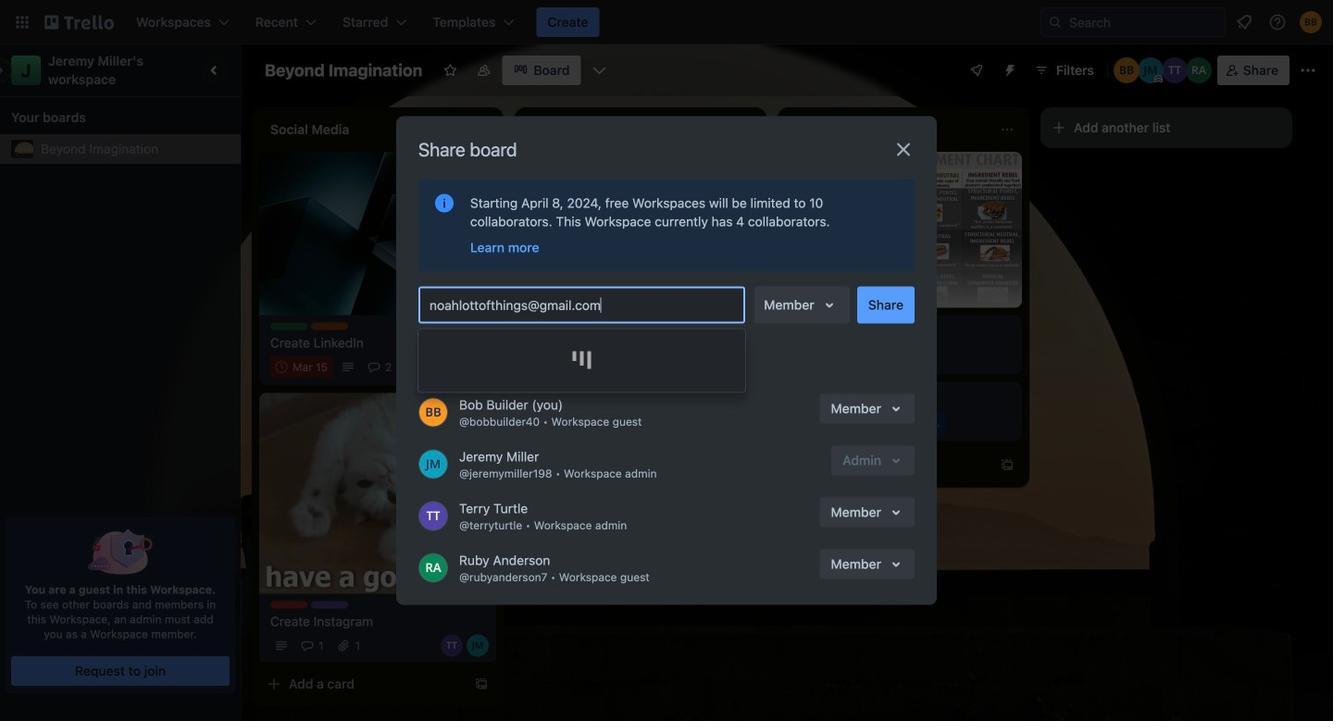Task type: describe. For each thing, give the bounding box(es) containing it.
open information menu image
[[1268, 13, 1287, 31]]

1 horizontal spatial terry turtle (terryturtle) image
[[1162, 57, 1188, 83]]

color: purple, title: none image
[[311, 601, 348, 609]]

0 vertical spatial bob builder (bobbuilder40) image
[[1114, 57, 1139, 83]]

create from template… image
[[474, 677, 489, 692]]

1 horizontal spatial ruby anderson (rubyanderson7) image
[[730, 363, 752, 386]]

2 vertical spatial ruby anderson (rubyanderson7) image
[[418, 553, 448, 583]]

switch to… image
[[13, 13, 31, 31]]

power ups image
[[969, 63, 984, 78]]

automation image
[[995, 56, 1021, 81]]

customize views image
[[590, 61, 609, 80]]

bob builder (bobbuilder40) image
[[1300, 11, 1322, 33]]

show menu image
[[1299, 61, 1317, 80]]



Task type: vqa. For each thing, say whether or not it's contained in the screenshot.
immediately
no



Task type: locate. For each thing, give the bounding box(es) containing it.
1 vertical spatial jeremy miller (jeremymiller198) image
[[467, 634, 489, 657]]

workspace visible image
[[476, 63, 491, 78]]

0 horizontal spatial bob builder (bobbuilder40) image
[[418, 398, 448, 427]]

search image
[[1048, 15, 1063, 30]]

1 horizontal spatial jeremy miller (jeremymiller198) image
[[704, 363, 726, 386]]

Email address or name text field
[[430, 292, 742, 318]]

0 vertical spatial jeremy miller (jeremymiller198) image
[[1138, 57, 1164, 83]]

1 vertical spatial terry turtle (terryturtle) image
[[441, 634, 463, 657]]

your boards with 1 items element
[[11, 106, 220, 129]]

terry turtle (terryturtle) image
[[467, 356, 489, 378], [678, 363, 700, 386], [418, 501, 448, 531]]

0 horizontal spatial terry turtle (terryturtle) image
[[418, 501, 448, 531]]

1 horizontal spatial terry turtle (terryturtle) image
[[467, 356, 489, 378]]

1 horizontal spatial jeremy miller (jeremymiller198) image
[[1138, 57, 1164, 83]]

1 vertical spatial bob builder (bobbuilder40) image
[[418, 398, 448, 427]]

1 horizontal spatial bob builder (bobbuilder40) image
[[1114, 57, 1139, 83]]

1 vertical spatial jeremy miller (jeremymiller198) image
[[418, 449, 448, 479]]

2 horizontal spatial ruby anderson (rubyanderson7) image
[[1186, 57, 1212, 83]]

0 vertical spatial terry turtle (terryturtle) image
[[1162, 57, 1188, 83]]

primary element
[[0, 0, 1333, 44]]

0 horizontal spatial ruby anderson (rubyanderson7) image
[[418, 553, 448, 583]]

Search field
[[1041, 7, 1226, 37]]

close image
[[892, 138, 915, 161]]

0 horizontal spatial jeremy miller (jeremymiller198) image
[[467, 634, 489, 657]]

Board name text field
[[256, 56, 432, 85]]

bob builder (bobbuilder40) image
[[1114, 57, 1139, 83], [418, 398, 448, 427]]

None checkbox
[[533, 337, 630, 360]]

0 horizontal spatial terry turtle (terryturtle) image
[[441, 634, 463, 657]]

0 vertical spatial jeremy miller (jeremymiller198) image
[[704, 363, 726, 386]]

0 horizontal spatial jeremy miller (jeremymiller198) image
[[418, 449, 448, 479]]

ruby anderson (rubyanderson7) image
[[1186, 57, 1212, 83], [730, 363, 752, 386], [418, 553, 448, 583]]

jeremy miller (jeremymiller198) image
[[1138, 57, 1164, 83], [418, 449, 448, 479]]

2 horizontal spatial terry turtle (terryturtle) image
[[678, 363, 700, 386]]

0 notifications image
[[1233, 11, 1255, 33]]

color: green, title: none image
[[270, 323, 307, 330]]

None checkbox
[[270, 356, 333, 378]]

jeremy miller (jeremymiller198) image
[[704, 363, 726, 386], [467, 634, 489, 657]]

create from template… image
[[1000, 458, 1015, 473]]

color: bold red, title: "thoughts" element
[[533, 408, 570, 415]]

color: orange, title: none image
[[311, 323, 348, 330]]

1 vertical spatial ruby anderson (rubyanderson7) image
[[730, 363, 752, 386]]

star or unstar board image
[[443, 63, 458, 78]]

0 vertical spatial ruby anderson (rubyanderson7) image
[[1186, 57, 1212, 83]]

color: red, title: none image
[[270, 601, 307, 609]]

terry turtle (terryturtle) image
[[1162, 57, 1188, 83], [441, 634, 463, 657]]



